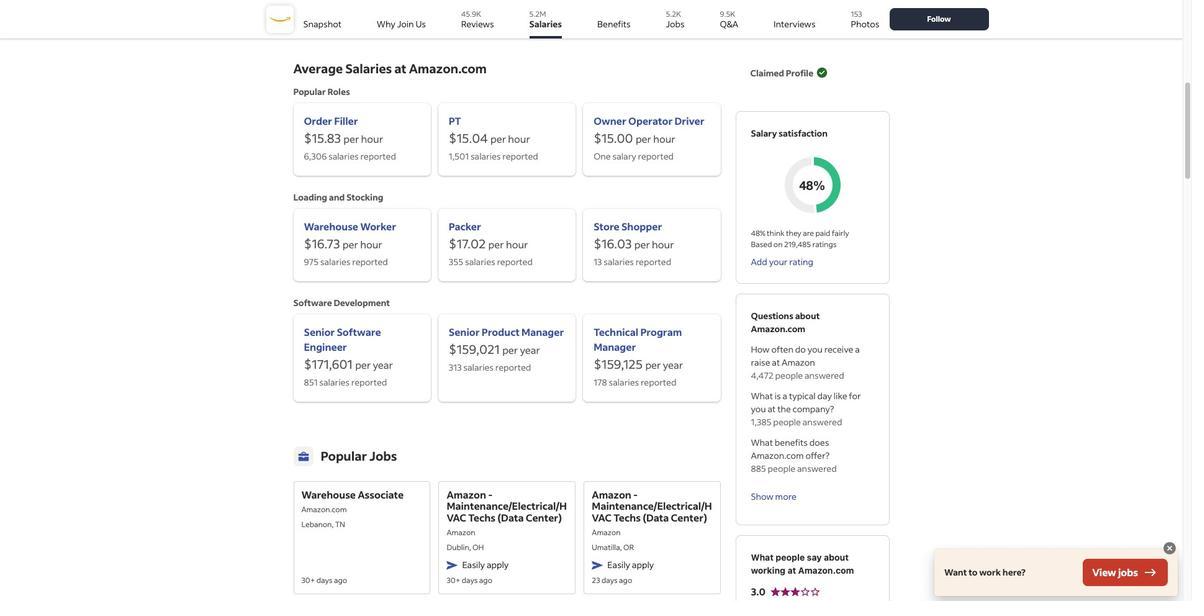 Task type: describe. For each thing, give the bounding box(es) containing it.
view
[[1093, 566, 1116, 579]]

popular for popular roles
[[293, 86, 326, 97]]

shopper
[[622, 220, 662, 233]]

close image
[[1162, 541, 1177, 556]]

per inside pt $15.04 per hour 1,501 salaries reported
[[491, 132, 506, 145]]

per inside owner operator driver $15.00 per hour one salary reported
[[636, 132, 651, 145]]

amazon inside how often do you receive a raise at amazon 4,472 people answered
[[782, 356, 815, 368]]

salaries inside technical program manager $159,125 per year 178 salaries reported
[[609, 376, 639, 388]]

owner
[[594, 114, 626, 127]]

at inside what is a typical day like for you at the company? 1,385 people answered
[[768, 403, 776, 415]]

people inside 'what benefits does amazon.com offer? 885 people answered'
[[768, 463, 796, 474]]

1,385
[[751, 416, 772, 428]]

why join us link
[[377, 5, 426, 39]]

per inside senior software engineer $171,601 per year 851 salaries reported
[[355, 358, 371, 371]]

23 days ago
[[592, 576, 632, 585]]

year for $159,125
[[663, 358, 683, 371]]

packer
[[449, 220, 481, 233]]

at inside what people say about working at amazon.com
[[788, 565, 796, 576]]

easily for amazon - maintenance/electrical/h vac techs (data center) amazon dublin, oh
[[462, 559, 485, 571]]

company?
[[793, 403, 834, 415]]

people inside what is a typical day like for you at the company? 1,385 people answered
[[773, 416, 801, 428]]

follow button
[[890, 8, 989, 30]]

30+ for amazon - maintenance/electrical/h vac techs (data center)
[[447, 576, 460, 585]]

jobs for popular jobs
[[370, 448, 397, 464]]

people inside what people say about working at amazon.com
[[776, 552, 805, 563]]

salaries inside senior software engineer $171,601 per year 851 salaries reported
[[319, 376, 350, 388]]

reported inside warehouse worker $16.73 per hour 975 salaries reported
[[352, 256, 388, 268]]

at inside how often do you receive a raise at amazon 4,472 people answered
[[772, 356, 780, 368]]

operator
[[628, 114, 673, 127]]

why join us
[[377, 18, 426, 30]]

oh
[[473, 543, 484, 552]]

per inside store shopper $16.03 per hour 13 salaries reported
[[634, 238, 650, 251]]

per inside packer $17.02 per hour 355 salaries reported
[[488, 238, 504, 251]]

45.9k reviews
[[461, 9, 494, 30]]

engineer
[[304, 340, 347, 353]]

is
[[775, 390, 781, 402]]

us
[[416, 18, 426, 30]]

(data for amazon - maintenance/electrical/h vac techs (data center) amazon dublin, oh
[[498, 511, 524, 524]]

6,306
[[304, 150, 327, 162]]

5.2m salaries
[[529, 9, 562, 30]]

satisfaction
[[779, 127, 828, 139]]

amazon.com inside what people say about working at amazon.com
[[798, 565, 854, 576]]

$16.03
[[594, 235, 632, 251]]

5.2k jobs
[[666, 9, 685, 30]]

based
[[751, 240, 772, 249]]

tn
[[335, 520, 345, 529]]

more
[[775, 490, 797, 502]]

ratings
[[813, 240, 837, 249]]

at down why join us
[[394, 60, 407, 76]]

loading and stocking
[[293, 191, 383, 203]]

technical program manager $159,125 per year 178 salaries reported
[[594, 325, 683, 388]]

senior for $159,021
[[449, 325, 480, 338]]

worker
[[360, 220, 396, 233]]

ago for amazon - maintenance/electrical/h vac techs (data center) amazon dublin, oh
[[479, 576, 492, 585]]

178
[[594, 376, 607, 388]]

48% for 48%
[[800, 178, 826, 193]]

snapshot link
[[303, 5, 342, 39]]

q&a
[[720, 18, 738, 30]]

salaries for average
[[345, 60, 392, 76]]

you inside what is a typical day like for you at the company? 1,385 people answered
[[751, 403, 766, 415]]

153 photos
[[851, 9, 880, 30]]

typical
[[789, 390, 816, 402]]

follow
[[927, 14, 951, 24]]

easily apply for amazon - maintenance/electrical/h vac techs (data center) amazon dublin, oh
[[462, 559, 509, 571]]

center) for amazon - maintenance/electrical/h vac techs (data center) amazon dublin, oh
[[526, 511, 562, 524]]

center) for amazon - maintenance/electrical/h vac techs (data center) amazon umatilla, or
[[671, 511, 707, 524]]

salaries for 5.2m
[[529, 18, 562, 30]]

amazon.com inside 'what benefits does amazon.com offer? 885 people answered'
[[751, 450, 804, 461]]

$15.00
[[594, 130, 633, 146]]

why
[[377, 18, 395, 30]]

want
[[945, 566, 967, 578]]

1,501
[[449, 150, 469, 162]]

loading
[[293, 191, 327, 203]]

salary
[[751, 127, 777, 139]]

add
[[751, 256, 767, 268]]

techs for amazon - maintenance/electrical/h vac techs (data center) amazon umatilla, or
[[614, 511, 641, 524]]

- for amazon - maintenance/electrical/h vac techs (data center) amazon umatilla, or
[[633, 488, 638, 501]]

product
[[482, 325, 520, 338]]

hour inside owner operator driver $15.00 per hour one salary reported
[[653, 132, 675, 145]]

48% for 48% think they are paid fairly based on 219,485 ratings
[[751, 229, 765, 238]]

- for amazon - maintenance/electrical/h vac techs (data center) amazon dublin, oh
[[488, 488, 493, 501]]

reported inside senior software engineer $171,601 per year 851 salaries reported
[[351, 376, 387, 388]]

what benefits does amazon.com offer? 885 people answered
[[751, 437, 837, 474]]

to
[[969, 566, 978, 578]]

you inside how often do you receive a raise at amazon 4,472 people answered
[[808, 343, 823, 355]]

technical
[[594, 325, 638, 338]]

senior product manager $159,021 per year 313 salaries reported
[[449, 325, 564, 373]]

per inside senior product manager $159,021 per year 313 salaries reported
[[502, 343, 518, 356]]

show
[[751, 490, 774, 502]]

join
[[397, 18, 414, 30]]

$17.02
[[449, 235, 486, 251]]

benefits
[[775, 437, 808, 448]]

reported inside pt $15.04 per hour 1,501 salaries reported
[[503, 150, 538, 162]]

salary
[[613, 150, 636, 162]]

jobs for 5.2k jobs
[[666, 18, 685, 30]]

about inside what people say about working at amazon.com
[[824, 552, 849, 563]]

hour inside pt $15.04 per hour 1,501 salaries reported
[[508, 132, 530, 145]]

days for amazon - maintenance/electrical/h vac techs (data center) amazon umatilla, or
[[602, 576, 618, 585]]

1 ago from the left
[[334, 576, 347, 585]]

people inside how often do you receive a raise at amazon 4,472 people answered
[[775, 369, 803, 381]]

amazon.com inside warehouse associate amazon.com lebanon, tn
[[301, 505, 347, 514]]

hour inside store shopper $16.03 per hour 13 salaries reported
[[652, 238, 674, 251]]

order
[[304, 114, 332, 127]]

software development
[[293, 297, 390, 309]]

219,485
[[784, 240, 811, 249]]

what is a typical day like for you at the company? 1,385 people answered
[[751, 390, 861, 428]]

receive
[[824, 343, 853, 355]]

add your rating link
[[751, 256, 814, 268]]

for
[[849, 390, 861, 402]]

$159,021
[[449, 341, 500, 357]]

30+ days ago for amazon - maintenance/electrical/h vac techs (data center)
[[447, 576, 492, 585]]

salaries inside warehouse worker $16.73 per hour 975 salaries reported
[[320, 256, 351, 268]]

0 horizontal spatial software
[[293, 297, 332, 309]]

salaries inside store shopper $16.03 per hour 13 salaries reported
[[604, 256, 634, 268]]

1 days from the left
[[317, 576, 333, 585]]

popular for popular jobs
[[321, 448, 367, 464]]

year for $171,601
[[373, 358, 393, 371]]

4,472
[[751, 369, 774, 381]]

packer $17.02 per hour 355 salaries reported
[[449, 220, 533, 268]]

313
[[449, 361, 462, 373]]

apply for amazon - maintenance/electrical/h vac techs (data center) amazon umatilla, or
[[632, 559, 654, 571]]

9.5k q&a
[[720, 9, 738, 30]]

how
[[751, 343, 770, 355]]

warehouse for amazon.com
[[301, 488, 356, 501]]

claimed profile button
[[750, 59, 828, 86]]

fairly
[[832, 229, 849, 238]]

senior for $171,601
[[304, 325, 335, 338]]

stocking
[[347, 191, 383, 203]]

manager for $159,021
[[522, 325, 564, 338]]

885
[[751, 463, 766, 474]]



Task type: locate. For each thing, give the bounding box(es) containing it.
easily for amazon - maintenance/electrical/h vac techs (data center) amazon umatilla, or
[[608, 559, 630, 571]]

0 vertical spatial warehouse
[[304, 220, 358, 233]]

year inside technical program manager $159,125 per year 178 salaries reported
[[663, 358, 683, 371]]

1 horizontal spatial 30+
[[447, 576, 460, 585]]

0 vertical spatial salaries
[[529, 18, 562, 30]]

year right the $159,021
[[520, 343, 540, 356]]

2 easily from the left
[[608, 559, 630, 571]]

a right "is" at the bottom right
[[783, 390, 787, 402]]

30+ down dublin,
[[447, 576, 460, 585]]

apply down amazon - maintenance/electrical/h vac techs (data center) amazon dublin, oh
[[487, 559, 509, 571]]

2 senior from the left
[[449, 325, 480, 338]]

1 easily from the left
[[462, 559, 485, 571]]

are
[[803, 229, 814, 238]]

ago right "23"
[[619, 576, 632, 585]]

153
[[851, 9, 862, 19]]

your
[[769, 256, 788, 268]]

answered inside what is a typical day like for you at the company? 1,385 people answered
[[803, 416, 842, 428]]

paid
[[816, 229, 831, 238]]

amazon.com
[[409, 60, 487, 76], [751, 323, 806, 335], [751, 450, 804, 461], [301, 505, 347, 514], [798, 565, 854, 576]]

1 30+ days ago from the left
[[301, 576, 347, 585]]

1 horizontal spatial 48%
[[800, 178, 826, 193]]

center) inside amazon - maintenance/electrical/h vac techs (data center) amazon umatilla, or
[[671, 511, 707, 524]]

1 horizontal spatial center)
[[671, 511, 707, 524]]

2 vertical spatial answered
[[797, 463, 837, 474]]

975
[[304, 256, 319, 268]]

ago down tn
[[334, 576, 347, 585]]

1 horizontal spatial vac
[[592, 511, 612, 524]]

30+ days ago down oh
[[447, 576, 492, 585]]

1 horizontal spatial (data
[[643, 511, 669, 524]]

1 horizontal spatial techs
[[614, 511, 641, 524]]

per down shopper
[[634, 238, 650, 251]]

salaries down $17.02
[[465, 256, 495, 268]]

0 horizontal spatial 30+ days ago
[[301, 576, 347, 585]]

1 easily apply from the left
[[462, 559, 509, 571]]

30+ down lebanon,
[[301, 576, 315, 585]]

want to work here?
[[945, 566, 1026, 578]]

reported down worker
[[352, 256, 388, 268]]

reported inside packer $17.02 per hour 355 salaries reported
[[497, 256, 533, 268]]

jobs left the 9.5k
[[666, 18, 685, 30]]

popular roles
[[293, 86, 350, 97]]

easily apply for amazon - maintenance/electrical/h vac techs (data center) amazon umatilla, or
[[608, 559, 654, 571]]

0 horizontal spatial about
[[795, 310, 820, 322]]

0 vertical spatial a
[[855, 343, 860, 355]]

0 horizontal spatial ago
[[334, 576, 347, 585]]

2 horizontal spatial days
[[602, 576, 618, 585]]

30+ for warehouse associate
[[301, 576, 315, 585]]

2 (data from the left
[[643, 511, 669, 524]]

$15.83
[[304, 130, 341, 146]]

a
[[855, 343, 860, 355], [783, 390, 787, 402]]

easily apply
[[462, 559, 509, 571], [608, 559, 654, 571]]

0 vertical spatial 48%
[[800, 178, 826, 193]]

1 maintenance/electrical/h from the left
[[447, 500, 567, 513]]

store
[[594, 220, 620, 233]]

ago for amazon - maintenance/electrical/h vac techs (data center) amazon umatilla, or
[[619, 576, 632, 585]]

people left say
[[776, 552, 805, 563]]

apply
[[487, 559, 509, 571], [632, 559, 654, 571]]

a inside what is a typical day like for you at the company? 1,385 people answered
[[783, 390, 787, 402]]

1 horizontal spatial jobs
[[666, 18, 685, 30]]

days for amazon - maintenance/electrical/h vac techs (data center) amazon dublin, oh
[[462, 576, 478, 585]]

days down lebanon,
[[317, 576, 333, 585]]

1 vertical spatial jobs
[[370, 448, 397, 464]]

1 horizontal spatial easily
[[608, 559, 630, 571]]

0 horizontal spatial easily
[[462, 559, 485, 571]]

0 vertical spatial you
[[808, 343, 823, 355]]

1 vertical spatial about
[[824, 552, 849, 563]]

say
[[807, 552, 822, 563]]

easily apply down or
[[608, 559, 654, 571]]

1 horizontal spatial days
[[462, 576, 478, 585]]

view jobs link
[[1083, 559, 1168, 586]]

2 horizontal spatial ago
[[619, 576, 632, 585]]

1 horizontal spatial a
[[855, 343, 860, 355]]

you up 1,385 at bottom
[[751, 403, 766, 415]]

1 horizontal spatial manager
[[594, 340, 636, 353]]

answered down offer?
[[797, 463, 837, 474]]

what left "is" at the bottom right
[[751, 390, 773, 402]]

9.5k
[[720, 9, 735, 19]]

maintenance/electrical/h for amazon - maintenance/electrical/h vac techs (data center) amazon dublin, oh
[[447, 500, 567, 513]]

program
[[640, 325, 682, 338]]

profile
[[786, 67, 814, 79]]

warehouse inside warehouse worker $16.73 per hour 975 salaries reported
[[304, 220, 358, 233]]

maintenance/electrical/h up or
[[592, 500, 712, 513]]

0 horizontal spatial a
[[783, 390, 787, 402]]

answered inside how often do you receive a raise at amazon 4,472 people answered
[[805, 369, 844, 381]]

photos
[[851, 18, 880, 30]]

manager down technical
[[594, 340, 636, 353]]

center) inside amazon - maintenance/electrical/h vac techs (data center) amazon dublin, oh
[[526, 511, 562, 524]]

per inside "order filler $15.83 per hour 6,306 salaries reported"
[[344, 132, 359, 145]]

reported right 1,501
[[503, 150, 538, 162]]

salaries down the $159,021
[[463, 361, 494, 373]]

days right "23"
[[602, 576, 618, 585]]

0 horizontal spatial easily apply
[[462, 559, 509, 571]]

hour inside "order filler $15.83 per hour 6,306 salaries reported"
[[361, 132, 383, 145]]

about right say
[[824, 552, 849, 563]]

pt $15.04 per hour 1,501 salaries reported
[[449, 114, 538, 162]]

1 - from the left
[[488, 488, 493, 501]]

hour down shopper
[[652, 238, 674, 251]]

hour right $15.83
[[361, 132, 383, 145]]

0 horizontal spatial 30+
[[301, 576, 315, 585]]

0 horizontal spatial vac
[[447, 511, 466, 524]]

3 days from the left
[[602, 576, 618, 585]]

0 horizontal spatial (data
[[498, 511, 524, 524]]

popular up associate
[[321, 448, 367, 464]]

1 vertical spatial salaries
[[345, 60, 392, 76]]

1 vertical spatial 48%
[[751, 229, 765, 238]]

amazon - maintenance/electrical/h vac techs (data center) amazon umatilla, or
[[592, 488, 712, 552]]

what for what benefits does amazon.com offer?
[[751, 437, 773, 448]]

1 horizontal spatial 30+ days ago
[[447, 576, 492, 585]]

355
[[449, 256, 463, 268]]

what people say about working at amazon.com
[[751, 552, 854, 576]]

1 (data from the left
[[498, 511, 524, 524]]

reported inside store shopper $16.03 per hour 13 salaries reported
[[636, 256, 671, 268]]

senior up the $159,021
[[449, 325, 480, 338]]

popular jobs
[[321, 448, 397, 464]]

warehouse for $16.73
[[304, 220, 358, 233]]

amazon.com inside questions about amazon.com
[[751, 323, 806, 335]]

30+ days ago
[[301, 576, 347, 585], [447, 576, 492, 585]]

0 horizontal spatial year
[[373, 358, 393, 371]]

13
[[594, 256, 602, 268]]

3 ago from the left
[[619, 576, 632, 585]]

and
[[329, 191, 345, 203]]

maintenance/electrical/h
[[447, 500, 567, 513], [592, 500, 712, 513]]

does
[[810, 437, 829, 448]]

add your rating
[[751, 256, 814, 268]]

0 horizontal spatial manager
[[522, 325, 564, 338]]

benefits
[[597, 18, 631, 30]]

owner operator driver $15.00 per hour one salary reported
[[594, 114, 705, 162]]

amazon.com down benefits
[[751, 450, 804, 461]]

year for $159,021
[[520, 343, 540, 356]]

salaries down $15.83
[[328, 150, 359, 162]]

0 vertical spatial jobs
[[666, 18, 685, 30]]

a right 'receive' at the bottom right of the page
[[855, 343, 860, 355]]

benefits link
[[597, 5, 631, 39]]

reported inside "order filler $15.83 per hour 6,306 salaries reported"
[[360, 150, 396, 162]]

warehouse up $16.73
[[304, 220, 358, 233]]

2 what from the top
[[751, 437, 773, 448]]

per right $15.04
[[491, 132, 506, 145]]

reported right "355" on the left top
[[497, 256, 533, 268]]

reported down $171,601
[[351, 376, 387, 388]]

questions about amazon.com
[[751, 310, 820, 335]]

raise
[[751, 356, 770, 368]]

you right the do
[[808, 343, 823, 355]]

easily up 23 days ago
[[608, 559, 630, 571]]

5.2k
[[666, 9, 681, 19]]

1 horizontal spatial you
[[808, 343, 823, 355]]

year inside senior software engineer $171,601 per year 851 salaries reported
[[373, 358, 393, 371]]

answered inside 'what benefits does amazon.com offer? 885 people answered'
[[797, 463, 837, 474]]

what for what is a typical day like for you at the company?
[[751, 390, 773, 402]]

hour
[[361, 132, 383, 145], [508, 132, 530, 145], [653, 132, 675, 145], [360, 238, 382, 251], [506, 238, 528, 251], [652, 238, 674, 251]]

year inside senior product manager $159,021 per year 313 salaries reported
[[520, 343, 540, 356]]

1 what from the top
[[751, 390, 773, 402]]

senior up engineer on the bottom left of page
[[304, 325, 335, 338]]

techs inside amazon - maintenance/electrical/h vac techs (data center) amazon dublin, oh
[[468, 511, 496, 524]]

what inside 'what benefits does amazon.com offer? 885 people answered'
[[751, 437, 773, 448]]

manager right "product"
[[522, 325, 564, 338]]

maintenance/electrical/h for amazon - maintenance/electrical/h vac techs (data center) amazon umatilla, or
[[592, 500, 712, 513]]

warehouse worker $16.73 per hour 975 salaries reported
[[304, 220, 396, 268]]

how often do you receive a raise at amazon 4,472 people answered
[[751, 343, 860, 381]]

1 30+ from the left
[[301, 576, 315, 585]]

year down program
[[663, 358, 683, 371]]

0 horizontal spatial salaries
[[345, 60, 392, 76]]

salaries inside "order filler $15.83 per hour 6,306 salaries reported"
[[328, 150, 359, 162]]

(data inside amazon - maintenance/electrical/h vac techs (data center) amazon dublin, oh
[[498, 511, 524, 524]]

manager for $159,125
[[594, 340, 636, 353]]

associate
[[358, 488, 404, 501]]

hour down worker
[[360, 238, 382, 251]]

hour inside packer $17.02 per hour 355 salaries reported
[[506, 238, 528, 251]]

people up "is" at the bottom right
[[775, 369, 803, 381]]

salaries
[[328, 150, 359, 162], [471, 150, 501, 162], [320, 256, 351, 268], [465, 256, 495, 268], [604, 256, 634, 268], [463, 361, 494, 373], [319, 376, 350, 388], [609, 376, 639, 388]]

0 horizontal spatial jobs
[[370, 448, 397, 464]]

techs up oh
[[468, 511, 496, 524]]

answered down 'company?'
[[803, 416, 842, 428]]

reported inside senior product manager $159,021 per year 313 salaries reported
[[495, 361, 531, 373]]

per inside technical program manager $159,125 per year 178 salaries reported
[[645, 358, 661, 371]]

at right working
[[788, 565, 796, 576]]

1 horizontal spatial salaries
[[529, 18, 562, 30]]

software inside senior software engineer $171,601 per year 851 salaries reported
[[337, 325, 381, 338]]

software down '975'
[[293, 297, 332, 309]]

per right $171,601
[[355, 358, 371, 371]]

3.0 out of 5 stars. image
[[751, 584, 766, 599]]

year right $171,601
[[373, 358, 393, 371]]

answered up day in the bottom right of the page
[[805, 369, 844, 381]]

1 center) from the left
[[526, 511, 562, 524]]

1 horizontal spatial about
[[824, 552, 849, 563]]

salaries down $16.03
[[604, 256, 634, 268]]

popular down average
[[293, 86, 326, 97]]

salaries down $159,125
[[609, 376, 639, 388]]

1 horizontal spatial easily apply
[[608, 559, 654, 571]]

0 horizontal spatial apply
[[487, 559, 509, 571]]

per right $16.73
[[343, 238, 358, 251]]

(data for amazon - maintenance/electrical/h vac techs (data center) amazon umatilla, or
[[643, 511, 669, 524]]

senior
[[304, 325, 335, 338], [449, 325, 480, 338]]

0 vertical spatial popular
[[293, 86, 326, 97]]

vac
[[447, 511, 466, 524], [592, 511, 612, 524]]

about up the do
[[795, 310, 820, 322]]

- inside amazon - maintenance/electrical/h vac techs (data center) amazon umatilla, or
[[633, 488, 638, 501]]

reported inside owner operator driver $15.00 per hour one salary reported
[[638, 150, 674, 162]]

reported down "product"
[[495, 361, 531, 373]]

1 horizontal spatial maintenance/electrical/h
[[592, 500, 712, 513]]

1 horizontal spatial apply
[[632, 559, 654, 571]]

2 30+ days ago from the left
[[447, 576, 492, 585]]

apply down or
[[632, 559, 654, 571]]

1 vertical spatial answered
[[803, 416, 842, 428]]

per right $17.02
[[488, 238, 504, 251]]

order filler $15.83 per hour 6,306 salaries reported
[[304, 114, 396, 162]]

year
[[520, 343, 540, 356], [373, 358, 393, 371], [663, 358, 683, 371]]

days
[[317, 576, 333, 585], [462, 576, 478, 585], [602, 576, 618, 585]]

amazon.com up lebanon,
[[301, 505, 347, 514]]

one
[[594, 150, 611, 162]]

(data inside amazon - maintenance/electrical/h vac techs (data center) amazon umatilla, or
[[643, 511, 669, 524]]

jobs
[[1118, 566, 1138, 579]]

1 techs from the left
[[468, 511, 496, 524]]

senior software engineer $171,601 per year 851 salaries reported
[[304, 325, 393, 388]]

1 vertical spatial warehouse
[[301, 488, 356, 501]]

jobs
[[666, 18, 685, 30], [370, 448, 397, 464]]

2 vertical spatial what
[[751, 552, 774, 563]]

hour inside warehouse worker $16.73 per hour 975 salaries reported
[[360, 238, 382, 251]]

what down 1,385 at bottom
[[751, 437, 773, 448]]

1 vertical spatial what
[[751, 437, 773, 448]]

45.9k
[[461, 9, 481, 19]]

0 horizontal spatial 48%
[[751, 229, 765, 238]]

claimed
[[750, 67, 784, 79]]

maintenance/electrical/h up oh
[[447, 500, 567, 513]]

at down "often"
[[772, 356, 780, 368]]

software
[[293, 297, 332, 309], [337, 325, 381, 338]]

about
[[795, 310, 820, 322], [824, 552, 849, 563]]

reported down $159,125
[[641, 376, 677, 388]]

often
[[772, 343, 794, 355]]

2 apply from the left
[[632, 559, 654, 571]]

days down oh
[[462, 576, 478, 585]]

vac up dublin,
[[447, 511, 466, 524]]

interviews link
[[774, 5, 816, 39]]

0 vertical spatial about
[[795, 310, 820, 322]]

48% up based
[[751, 229, 765, 238]]

easily down oh
[[462, 559, 485, 571]]

per down operator
[[636, 132, 651, 145]]

1 vertical spatial manager
[[594, 340, 636, 353]]

vac for amazon - maintenance/electrical/h vac techs (data center) amazon dublin, oh
[[447, 511, 466, 524]]

salaries down $15.04
[[471, 150, 501, 162]]

vac inside amazon - maintenance/electrical/h vac techs (data center) amazon umatilla, or
[[592, 511, 612, 524]]

48% up are on the top
[[800, 178, 826, 193]]

1 vertical spatial popular
[[321, 448, 367, 464]]

easily apply down oh
[[462, 559, 509, 571]]

senior inside senior product manager $159,021 per year 313 salaries reported
[[449, 325, 480, 338]]

vac for amazon - maintenance/electrical/h vac techs (data center) amazon umatilla, or
[[592, 511, 612, 524]]

0 vertical spatial software
[[293, 297, 332, 309]]

0 horizontal spatial days
[[317, 576, 333, 585]]

vac up umatilla, at the bottom
[[592, 511, 612, 524]]

salaries inside packer $17.02 per hour 355 salaries reported
[[465, 256, 495, 268]]

what inside what is a typical day like for you at the company? 1,385 people answered
[[751, 390, 773, 402]]

reported
[[360, 150, 396, 162], [503, 150, 538, 162], [638, 150, 674, 162], [352, 256, 388, 268], [497, 256, 533, 268], [636, 256, 671, 268], [495, 361, 531, 373], [351, 376, 387, 388], [641, 376, 677, 388]]

0 vertical spatial answered
[[805, 369, 844, 381]]

per down "product"
[[502, 343, 518, 356]]

0 horizontal spatial maintenance/electrical/h
[[447, 500, 567, 513]]

reviews
[[461, 18, 494, 30]]

2 maintenance/electrical/h from the left
[[592, 500, 712, 513]]

2 ago from the left
[[479, 576, 492, 585]]

techs inside amazon - maintenance/electrical/h vac techs (data center) amazon umatilla, or
[[614, 511, 641, 524]]

senior inside senior software engineer $171,601 per year 851 salaries reported
[[304, 325, 335, 338]]

salaries down $16.73
[[320, 256, 351, 268]]

1 horizontal spatial -
[[633, 488, 638, 501]]

offer?
[[806, 450, 830, 461]]

0 vertical spatial what
[[751, 390, 773, 402]]

techs
[[468, 511, 496, 524], [614, 511, 641, 524]]

people right 885
[[768, 463, 796, 474]]

techs for amazon - maintenance/electrical/h vac techs (data center) amazon dublin, oh
[[468, 511, 496, 524]]

here?
[[1003, 566, 1026, 578]]

amazon.com down us
[[409, 60, 487, 76]]

ago
[[334, 576, 347, 585], [479, 576, 492, 585], [619, 576, 632, 585]]

per inside warehouse worker $16.73 per hour 975 salaries reported
[[343, 238, 358, 251]]

0 horizontal spatial senior
[[304, 325, 335, 338]]

salaries inside pt $15.04 per hour 1,501 salaries reported
[[471, 150, 501, 162]]

2 easily apply from the left
[[608, 559, 654, 571]]

2 horizontal spatial year
[[663, 358, 683, 371]]

1 apply from the left
[[487, 559, 509, 571]]

1 vac from the left
[[447, 511, 466, 524]]

hour right $17.02
[[506, 238, 528, 251]]

amazon.com down questions
[[751, 323, 806, 335]]

ago down oh
[[479, 576, 492, 585]]

people down the
[[773, 416, 801, 428]]

warehouse associate amazon.com lebanon, tn
[[301, 488, 404, 529]]

1 vertical spatial you
[[751, 403, 766, 415]]

1 horizontal spatial senior
[[449, 325, 480, 338]]

manager inside technical program manager $159,125 per year 178 salaries reported
[[594, 340, 636, 353]]

851
[[304, 376, 318, 388]]

2 vac from the left
[[592, 511, 612, 524]]

per down filler
[[344, 132, 359, 145]]

at left the
[[768, 403, 776, 415]]

driver
[[675, 114, 705, 127]]

work
[[979, 566, 1001, 578]]

salaries down $171,601
[[319, 376, 350, 388]]

hour down operator
[[653, 132, 675, 145]]

store shopper $16.03 per hour 13 salaries reported
[[594, 220, 674, 268]]

warehouse inside warehouse associate amazon.com lebanon, tn
[[301, 488, 356, 501]]

$16.73
[[304, 235, 340, 251]]

day
[[817, 390, 832, 402]]

reported down shopper
[[636, 256, 671, 268]]

salaries inside senior product manager $159,021 per year 313 salaries reported
[[463, 361, 494, 373]]

reported inside technical program manager $159,125 per year 178 salaries reported
[[641, 376, 677, 388]]

0 horizontal spatial techs
[[468, 511, 496, 524]]

1 horizontal spatial software
[[337, 325, 381, 338]]

on
[[774, 240, 783, 249]]

0 horizontal spatial -
[[488, 488, 493, 501]]

hour right $15.04
[[508, 132, 530, 145]]

1 senior from the left
[[304, 325, 335, 338]]

1 horizontal spatial ago
[[479, 576, 492, 585]]

48% inside the 48% think they are paid fairly based on 219,485 ratings
[[751, 229, 765, 238]]

vac inside amazon - maintenance/electrical/h vac techs (data center) amazon dublin, oh
[[447, 511, 466, 524]]

2 30+ from the left
[[447, 576, 460, 585]]

warehouse up lebanon,
[[301, 488, 356, 501]]

what inside what people say about working at amazon.com
[[751, 552, 774, 563]]

1 vertical spatial software
[[337, 325, 381, 338]]

2 center) from the left
[[671, 511, 707, 524]]

0 vertical spatial manager
[[522, 325, 564, 338]]

warehouse
[[304, 220, 358, 233], [301, 488, 356, 501]]

30+ days ago down lebanon,
[[301, 576, 347, 585]]

show more button
[[751, 482, 797, 510]]

techs up or
[[614, 511, 641, 524]]

(data
[[498, 511, 524, 524], [643, 511, 669, 524]]

think
[[767, 229, 785, 238]]

per down program
[[645, 358, 661, 371]]

software down the development
[[337, 325, 381, 338]]

3 what from the top
[[751, 552, 774, 563]]

0 horizontal spatial center)
[[526, 511, 562, 524]]

1 vertical spatial a
[[783, 390, 787, 402]]

popular
[[293, 86, 326, 97], [321, 448, 367, 464]]

$159,125
[[594, 356, 643, 372]]

apply for amazon - maintenance/electrical/h vac techs (data center) amazon dublin, oh
[[487, 559, 509, 571]]

2 days from the left
[[462, 576, 478, 585]]

development
[[334, 297, 390, 309]]

2 - from the left
[[633, 488, 638, 501]]

average salaries at amazon.com
[[293, 60, 487, 76]]

manager inside senior product manager $159,021 per year 313 salaries reported
[[522, 325, 564, 338]]

30+ days ago for warehouse associate
[[301, 576, 347, 585]]

a inside how often do you receive a raise at amazon 4,472 people answered
[[855, 343, 860, 355]]

pt
[[449, 114, 461, 127]]

- inside amazon - maintenance/electrical/h vac techs (data center) amazon dublin, oh
[[488, 488, 493, 501]]

0 horizontal spatial you
[[751, 403, 766, 415]]

what up working
[[751, 552, 774, 563]]

2 techs from the left
[[614, 511, 641, 524]]

1 horizontal spatial year
[[520, 343, 540, 356]]

reported right salary
[[638, 150, 674, 162]]

people
[[775, 369, 803, 381], [773, 416, 801, 428], [768, 463, 796, 474], [776, 552, 805, 563]]

about inside questions about amazon.com
[[795, 310, 820, 322]]

amazon.com down say
[[798, 565, 854, 576]]

questions
[[751, 310, 794, 322]]

lebanon,
[[301, 520, 334, 529]]

reported up stocking at the top of page
[[360, 150, 396, 162]]

jobs up associate
[[370, 448, 397, 464]]



Task type: vqa. For each thing, say whether or not it's contained in the screenshot.


